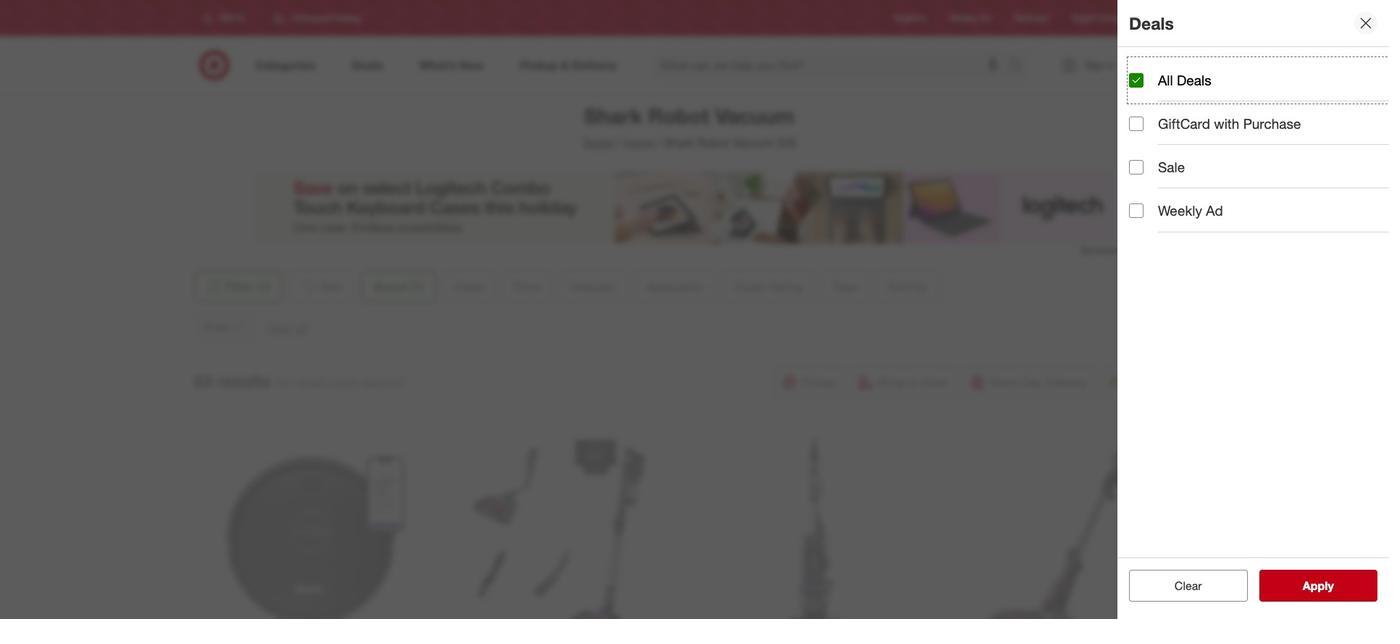 Task type: vqa. For each thing, say whether or not it's contained in the screenshot.
the leftmost Price BUTTON
no



Task type: describe. For each thing, give the bounding box(es) containing it.
1 horizontal spatial deals
[[1177, 72, 1212, 88]]

2 / from the left
[[658, 136, 662, 150]]

registry
[[895, 13, 927, 23]]

ad inside deals dialog
[[1207, 202, 1224, 219]]

GiftCard with Purchase checkbox
[[1130, 116, 1144, 131]]

0 vertical spatial vacuum
[[716, 103, 795, 129]]

target circle link
[[1072, 12, 1121, 24]]

find stores
[[1144, 13, 1188, 23]]

giftcard
[[1159, 115, 1211, 132]]

find
[[1144, 13, 1161, 23]]

weekly ad inside deals dialog
[[1159, 202, 1224, 219]]

results
[[217, 371, 271, 391]]

all
[[1159, 72, 1174, 88]]

target link
[[582, 136, 614, 150]]

1 vertical spatial vacuum
[[733, 136, 774, 150]]

Sale checkbox
[[1130, 160, 1144, 175]]

apply
[[1303, 579, 1335, 593]]

6
[[1172, 51, 1176, 60]]

0 horizontal spatial deals
[[1130, 13, 1175, 33]]

weekly ad link
[[950, 12, 991, 24]]

giftcard with purchase
[[1159, 115, 1302, 132]]

all deals
[[1159, 72, 1212, 88]]

deals dialog
[[1118, 0, 1390, 620]]

0 horizontal spatial weekly ad
[[950, 13, 991, 23]]

with
[[1215, 115, 1240, 132]]

target circle
[[1072, 13, 1121, 23]]

stores
[[1163, 13, 1188, 23]]

circle
[[1098, 13, 1121, 23]]

1 / from the left
[[617, 136, 621, 150]]

1 vertical spatial shark
[[665, 136, 695, 150]]

clear
[[1175, 579, 1203, 593]]

vacuum"
[[361, 375, 406, 390]]

(23)
[[777, 136, 797, 150]]

home
[[624, 136, 655, 150]]

target inside shark robot vacuum target / home / shark robot vacuum (23)
[[582, 136, 614, 150]]

apply button
[[1260, 570, 1378, 602]]



Task type: locate. For each thing, give the bounding box(es) containing it.
search
[[1003, 59, 1038, 74]]

1 vertical spatial ad
[[1207, 202, 1224, 219]]

shark
[[584, 103, 643, 129], [665, 136, 695, 150]]

1 vertical spatial robot
[[698, 136, 730, 150]]

target left home link
[[582, 136, 614, 150]]

"shark
[[294, 375, 327, 390]]

0 vertical spatial ad
[[980, 13, 991, 23]]

deals right the all
[[1177, 72, 1212, 88]]

shark robot vacuum target / home / shark robot vacuum (23)
[[582, 103, 797, 150]]

weekly ad down "sale" on the top of page
[[1159, 202, 1224, 219]]

Weekly Ad checkbox
[[1130, 204, 1144, 218]]

0 horizontal spatial /
[[617, 136, 621, 150]]

23 results for "shark robot vacuum"
[[194, 371, 406, 391]]

0 horizontal spatial shark
[[584, 103, 643, 129]]

23
[[194, 371, 212, 391]]

0 horizontal spatial ad
[[980, 13, 991, 23]]

weekly ad right registry
[[950, 13, 991, 23]]

home link
[[624, 136, 655, 150]]

/
[[617, 136, 621, 150], [658, 136, 662, 150]]

2 vertical spatial robot
[[330, 375, 358, 390]]

weekly
[[950, 13, 978, 23], [1159, 202, 1203, 219]]

advertisement region
[[255, 172, 1124, 244]]

1 horizontal spatial weekly
[[1159, 202, 1203, 219]]

sponsored
[[1081, 245, 1124, 256]]

0 horizontal spatial weekly
[[950, 13, 978, 23]]

1 horizontal spatial shark
[[665, 136, 695, 150]]

robot up home link
[[649, 103, 710, 129]]

1 horizontal spatial target
[[1072, 13, 1096, 23]]

0 horizontal spatial target
[[582, 136, 614, 150]]

ad inside weekly ad link
[[980, 13, 991, 23]]

deals
[[1130, 13, 1175, 33], [1177, 72, 1212, 88]]

1 horizontal spatial /
[[658, 136, 662, 150]]

robot up advertisement region
[[698, 136, 730, 150]]

target left circle
[[1072, 13, 1096, 23]]

6 link
[[1150, 49, 1182, 81]]

find stores link
[[1144, 12, 1188, 24]]

What can we help you find? suggestions appear below search field
[[653, 49, 1013, 81]]

redcard link
[[1014, 12, 1049, 24]]

0 vertical spatial shark
[[584, 103, 643, 129]]

weekly inside deals dialog
[[1159, 202, 1203, 219]]

All Deals checkbox
[[1130, 73, 1144, 87]]

robot
[[649, 103, 710, 129], [698, 136, 730, 150], [330, 375, 358, 390]]

clear button
[[1130, 570, 1248, 602]]

search button
[[1003, 49, 1038, 84]]

shark right home link
[[665, 136, 695, 150]]

1 horizontal spatial weekly ad
[[1159, 202, 1224, 219]]

0 vertical spatial target
[[1072, 13, 1096, 23]]

registry link
[[895, 12, 927, 24]]

robot inside 23 results for "shark robot vacuum"
[[330, 375, 358, 390]]

weekly right registry
[[950, 13, 978, 23]]

weekly ad
[[950, 13, 991, 23], [1159, 202, 1224, 219]]

for
[[277, 375, 291, 390]]

vacuum up "(23)"
[[716, 103, 795, 129]]

0 vertical spatial robot
[[649, 103, 710, 129]]

weekly right the "weekly ad" checkbox
[[1159, 202, 1203, 219]]

purchase
[[1244, 115, 1302, 132]]

ad
[[980, 13, 991, 23], [1207, 202, 1224, 219]]

1 vertical spatial target
[[582, 136, 614, 150]]

target
[[1072, 13, 1096, 23], [582, 136, 614, 150]]

shark up target link
[[584, 103, 643, 129]]

target inside "link"
[[1072, 13, 1096, 23]]

vacuum left "(23)"
[[733, 136, 774, 150]]

/ right home
[[658, 136, 662, 150]]

sale
[[1159, 159, 1186, 176]]

1 vertical spatial weekly
[[1159, 202, 1203, 219]]

robot right "shark
[[330, 375, 358, 390]]

1 vertical spatial weekly ad
[[1159, 202, 1224, 219]]

vacuum
[[716, 103, 795, 129], [733, 136, 774, 150]]

1 vertical spatial deals
[[1177, 72, 1212, 88]]

0 vertical spatial weekly ad
[[950, 13, 991, 23]]

/ left home link
[[617, 136, 621, 150]]

redcard
[[1014, 13, 1049, 23]]

deals up "6" at the top
[[1130, 13, 1175, 33]]

0 vertical spatial weekly
[[950, 13, 978, 23]]

1 horizontal spatial ad
[[1207, 202, 1224, 219]]

0 vertical spatial deals
[[1130, 13, 1175, 33]]



